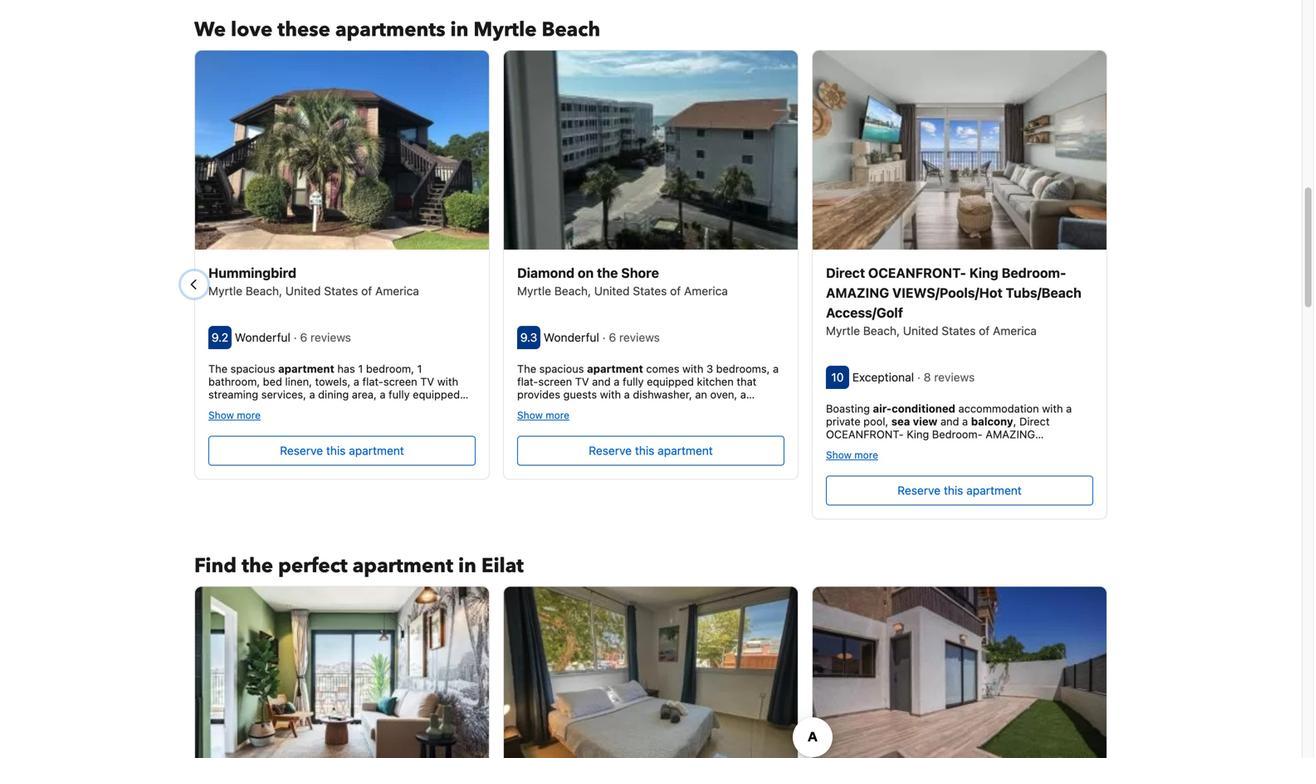Task type: locate. For each thing, give the bounding box(es) containing it.
0 horizontal spatial 10
[[745, 440, 756, 453]]

the inside , while barefoot resort norman golf course is 10 km away. the nearest airport is myrtle beach international airport, 25 km from diamond on the shore.
[[748, 466, 764, 479]]

of
[[361, 284, 372, 298], [670, 284, 681, 298], [979, 324, 990, 338]]

privacy, inside . guests can enjoy a meal on an outdoor dining area while overlooking the inner courtyard views. for added privacy, the accommodation features a private entrance.
[[208, 440, 247, 453]]

0 vertical spatial dining
[[318, 389, 349, 401]]

reserve inside hummingbird section
[[280, 444, 323, 458]]

private down 'boasting'
[[826, 415, 861, 428]]

a inside accommodation with a private pool,
[[1066, 402, 1072, 415]]

reviews up "has"
[[310, 331, 351, 344]]

0 horizontal spatial beach
[[542, 16, 600, 43]]

0 horizontal spatial reserve
[[280, 444, 323, 458]]

beach, up 9.3 wonderful 6 reviews
[[554, 284, 591, 298]]

1 horizontal spatial spacious
[[539, 363, 584, 375]]

0 vertical spatial on
[[578, 265, 594, 281]]

reserve this apartment link for america
[[208, 436, 476, 466]]

2 horizontal spatial show more
[[826, 450, 878, 461]]

from 8 reviews element
[[917, 371, 978, 384]]

private inside accommodation with a private pool,
[[826, 415, 861, 428]]

0 horizontal spatial kitchen
[[697, 376, 734, 388]]

show more for diamond on the shore
[[517, 410, 570, 421]]

this up 25
[[635, 444, 655, 458]]

private down wifi,
[[879, 558, 914, 570]]

is right 'course' in the bottom right of the page
[[733, 440, 742, 453]]

the up provides
[[517, 363, 536, 375]]

1 vertical spatial an
[[311, 414, 323, 427]]

1 horizontal spatial reserve
[[589, 444, 632, 458]]

1 vertical spatial accommodation
[[269, 440, 350, 453]]

2 horizontal spatial flat-
[[835, 532, 856, 544]]

1 horizontal spatial united
[[594, 284, 630, 298]]

an left 'oven'
[[1004, 532, 1016, 544]]

and down dishwasher,
[[675, 401, 694, 414]]

2 horizontal spatial screen
[[856, 532, 890, 544]]

0 vertical spatial private
[[826, 415, 861, 428]]

0 vertical spatial diamond
[[517, 265, 575, 281]]

from 6 reviews element
[[294, 331, 354, 344], [602, 331, 663, 344]]

beach, inside hummingbird myrtle beach, united states of america
[[246, 284, 282, 298]]

9.2
[[212, 331, 228, 344]]

shore.
[[517, 479, 550, 492]]

dining up "views."
[[368, 414, 399, 427]]

accommodation inside features a flat-screen tv and a kitchen with an oven and microwave. for added privacy, the accommodation features a private entrance.
[[1001, 545, 1081, 557]]

screen
[[383, 376, 417, 388], [538, 376, 572, 388], [856, 532, 890, 544]]

from 6 reviews element up comes
[[602, 331, 663, 344]]

screen down bedroom, on the top left of page
[[383, 376, 417, 388]]

reviews inside 'diamond on the shore' "section"
[[619, 331, 660, 344]]

reserve this apartment up 25
[[589, 444, 713, 458]]

alabama
[[517, 427, 561, 440]]

1 horizontal spatial the spacious apartment
[[517, 363, 643, 375]]

2 horizontal spatial the
[[548, 453, 567, 466]]

reserve this apartment link inside 'diamond on the shore' "section"
[[517, 436, 785, 466]]

for down "area"
[[403, 427, 419, 440]]

1 horizontal spatial diamond
[[684, 466, 729, 479]]

america
[[375, 284, 419, 298], [684, 284, 728, 298], [993, 324, 1037, 338]]

in left "eilat"
[[458, 553, 476, 580]]

1 right bedroom, on the top left of page
[[417, 363, 422, 375]]

added down with free wifi, this
[[905, 545, 937, 557]]

beach, down 'access/golf'
[[863, 324, 900, 338]]

0 vertical spatial added
[[422, 427, 454, 440]]

privacy, inside features a flat-screen tv and a kitchen with an oven and microwave. for added privacy, the accommodation features a private entrance.
[[940, 545, 978, 557]]

0 horizontal spatial entrance.
[[208, 453, 256, 466]]

tv
[[420, 376, 434, 388], [575, 376, 589, 388], [893, 532, 907, 544]]

0 vertical spatial features
[[353, 440, 394, 453]]

0 horizontal spatial flat-
[[362, 376, 383, 388]]

previous image
[[184, 275, 204, 295]]

diamond down 'course' in the bottom right of the page
[[684, 466, 729, 479]]

2 vertical spatial accommodation
[[1001, 545, 1081, 557]]

the inside hummingbird section
[[208, 363, 228, 375]]

1 horizontal spatial more
[[546, 410, 570, 421]]

2 horizontal spatial united
[[903, 324, 939, 338]]

2 from 6 reviews element from the left
[[602, 331, 663, 344]]

screen down with free wifi, this
[[856, 532, 890, 544]]

6 up linen, in the left of the page
[[300, 331, 307, 344]]

show more button inside direct oceanfront- king bedroom- amazing views/pools/hot tubs/beach access/golf section
[[826, 449, 878, 461]]

hummingbird image
[[195, 50, 489, 250]]

of inside direct oceanfront- king bedroom- amazing views/pools/hot tubs/beach access/golf myrtle beach, united states of america
[[979, 324, 990, 338]]

find
[[194, 553, 237, 580]]

0 horizontal spatial the
[[208, 363, 228, 375]]

more up alabama
[[546, 410, 570, 421]]

0 horizontal spatial show more
[[208, 410, 261, 421]]

show more button
[[208, 409, 261, 421], [517, 409, 570, 421], [826, 449, 878, 461]]

0 horizontal spatial 6
[[300, 331, 307, 344]]

united inside diamond on the shore myrtle beach, united states of america
[[594, 284, 630, 298]]

america inside hummingbird myrtle beach, united states of america
[[375, 284, 419, 298]]

2 vertical spatial an
[[1004, 532, 1016, 544]]

norman
[[628, 440, 668, 453]]

equipped
[[647, 376, 694, 388], [413, 389, 460, 401]]

1 horizontal spatial states
[[633, 284, 667, 298]]

exceptional
[[852, 371, 914, 384]]

states down diamond on the shore link
[[633, 284, 667, 298]]

states inside diamond on the shore myrtle beach, united states of america
[[633, 284, 667, 298]]

rated wonderful element right 9.2
[[235, 331, 294, 344]]

reserve for of
[[280, 444, 323, 458]]

2 6 from the left
[[609, 331, 616, 344]]

2 spacious from the left
[[539, 363, 584, 375]]

1 vertical spatial from
[[658, 466, 681, 479]]

2 vertical spatial on
[[732, 466, 745, 479]]

private down "area"
[[406, 440, 441, 453]]

the
[[597, 265, 618, 281], [270, 427, 286, 440], [679, 427, 695, 440], [250, 440, 266, 453], [748, 466, 764, 479], [981, 545, 998, 557], [242, 553, 273, 580]]

2 the spacious apartment from the left
[[517, 363, 643, 375]]

2 horizontal spatial on
[[732, 466, 745, 479]]

on inside , while barefoot resort norman golf course is 10 km away. the nearest airport is myrtle beach international airport, 25 km from diamond on the shore.
[[732, 466, 745, 479]]

the inside features a flat-screen tv and a kitchen with an oven and microwave. for added privacy, the accommodation features a private entrance.
[[981, 545, 998, 557]]

1 horizontal spatial equipped
[[647, 376, 694, 388]]

streaming
[[208, 389, 258, 401]]

show down 'boasting'
[[826, 450, 852, 461]]

equipped inside "has 1 bedroom, 1 bathroom, bed linen, towels, a flat-screen tv with streaming services, a dining area, a fully equipped kitchen, and a terrace with"
[[413, 389, 460, 401]]

the spacious apartment up guests
[[517, 363, 643, 375]]

2 horizontal spatial private
[[879, 558, 914, 570]]

united down hummingbird link
[[285, 284, 321, 298]]

10 up 'boasting'
[[831, 371, 844, 384]]

inner
[[289, 427, 314, 440]]

states inside hummingbird myrtle beach, united states of america
[[324, 284, 358, 298]]

this
[[326, 444, 346, 458], [635, 444, 655, 458], [944, 484, 963, 498], [903, 519, 921, 531]]

this for tubs/beach
[[944, 484, 963, 498]]

1 wonderful from the left
[[235, 331, 290, 344]]

show more up alabama
[[517, 410, 570, 421]]

the inside , while barefoot resort norman golf course is 10 km away. the nearest airport is myrtle beach international airport, 25 km from diamond on the shore.
[[548, 453, 567, 466]]

views/pools/hot
[[892, 285, 1003, 301]]

flat- up area,
[[362, 376, 383, 388]]

diamond inside , while barefoot resort norman golf course is 10 km away. the nearest airport is myrtle beach international airport, 25 km from diamond on the shore.
[[684, 466, 729, 479]]

, while barefoot resort norman golf course is 10 km away. the nearest airport is myrtle beach international airport, 25 km from diamond on the shore.
[[517, 427, 774, 492]]

1 horizontal spatial entrance.
[[917, 558, 964, 570]]

for
[[403, 427, 419, 440], [886, 545, 902, 557]]

in
[[450, 16, 469, 43], [458, 553, 476, 580]]

0 horizontal spatial features
[[353, 440, 394, 453]]

united
[[285, 284, 321, 298], [594, 284, 630, 298], [903, 324, 939, 338]]

2 horizontal spatial show more button
[[826, 449, 878, 461]]

the spacious apartment up bed
[[208, 363, 334, 375]]

on left shore
[[578, 265, 594, 281]]

more up overlooking
[[237, 410, 261, 421]]

an left oven,
[[695, 389, 707, 401]]

1 horizontal spatial 6
[[609, 331, 616, 344]]

sea
[[891, 415, 910, 428]]

is
[[606, 427, 614, 440], [733, 440, 742, 453], [647, 453, 655, 466]]

reserve this apartment inside hummingbird section
[[280, 444, 404, 458]]

10 inside , while barefoot resort norman golf course is 10 km away. the nearest airport is myrtle beach international airport, 25 km from diamond on the shore.
[[745, 440, 756, 453]]

we
[[194, 16, 226, 43]]

the
[[208, 363, 228, 375], [517, 363, 536, 375], [548, 453, 567, 466]]

1 right "has"
[[358, 363, 363, 375]]

kitchen down the 3
[[697, 376, 734, 388]]

reviews inside hummingbird section
[[310, 331, 351, 344]]

exceptional 8 reviews
[[852, 371, 978, 384]]

dining inside "has 1 bedroom, 1 bathroom, bed linen, towels, a flat-screen tv with streaming services, a dining area, a fully equipped kitchen, and a terrace with"
[[318, 389, 349, 401]]

1 horizontal spatial from 6 reviews element
[[602, 331, 663, 344]]

added down guests
[[422, 427, 454, 440]]

this inside 'diamond on the shore' "section"
[[635, 444, 655, 458]]

,
[[754, 427, 757, 440]]

while
[[427, 414, 453, 427], [517, 440, 543, 453]]

beach, down hummingbird
[[246, 284, 282, 298]]

screen up provides
[[538, 376, 572, 388]]

1 horizontal spatial wonderful
[[544, 331, 599, 344]]

while up away.
[[517, 440, 543, 453]]

added
[[422, 427, 454, 440], [905, 545, 937, 557]]

1 vertical spatial private
[[406, 440, 441, 453]]

1 horizontal spatial show more button
[[517, 409, 570, 421]]

an
[[695, 389, 707, 401], [311, 414, 323, 427], [1004, 532, 1016, 544]]

property types region
[[181, 50, 1121, 570]]

united down shore
[[594, 284, 630, 298]]

1 vertical spatial while
[[517, 440, 543, 453]]

states inside direct oceanfront- king bedroom- amazing views/pools/hot tubs/beach access/golf myrtle beach, united states of america
[[942, 324, 976, 338]]

more inside direct oceanfront- king bedroom- amazing views/pools/hot tubs/beach access/golf section
[[854, 450, 878, 461]]

1 horizontal spatial flat-
[[517, 376, 538, 388]]

reserve this apartment inside 'diamond on the shore' "section"
[[589, 444, 713, 458]]

theater
[[564, 427, 603, 440]]

reserve this apartment link for tubs/beach
[[826, 476, 1093, 506]]

2 horizontal spatial features
[[1045, 519, 1086, 531]]

apartments
[[335, 16, 445, 43]]

0 horizontal spatial from 6 reviews element
[[294, 331, 354, 344]]

screen inside features a flat-screen tv and a kitchen with an oven and microwave. for added privacy, the accommodation features a private entrance.
[[856, 532, 890, 544]]

6 down diamond on the shore myrtle beach, united states of america
[[609, 331, 616, 344]]

km right 25
[[640, 466, 655, 479]]

show more down pool,
[[826, 450, 878, 461]]

reviews up comes
[[619, 331, 660, 344]]

while inside , while barefoot resort norman golf course is 10 km away. the nearest airport is myrtle beach international airport, 25 km from diamond on the shore.
[[517, 440, 543, 453]]

rated wonderful element right "scored 9.3" element at left top
[[544, 331, 602, 344]]

wonderful inside hummingbird section
[[235, 331, 290, 344]]

and up enjoy
[[251, 401, 270, 414]]

equipped up guests
[[413, 389, 460, 401]]

united inside direct oceanfront- king bedroom- amazing views/pools/hot tubs/beach access/golf myrtle beach, united states of america
[[903, 324, 939, 338]]

more for myrtle
[[546, 410, 570, 421]]

1 horizontal spatial an
[[695, 389, 707, 401]]

2 wonderful from the left
[[544, 331, 599, 344]]

reserve this apartment link inside direct oceanfront- king bedroom- amazing views/pools/hot tubs/beach access/golf section
[[826, 476, 1093, 506]]

0 horizontal spatial rated wonderful element
[[235, 331, 294, 344]]

1 horizontal spatial fully
[[623, 376, 644, 388]]

flat-
[[362, 376, 383, 388], [517, 376, 538, 388], [835, 532, 856, 544]]

0 horizontal spatial tv
[[420, 376, 434, 388]]

2 vertical spatial km
[[640, 466, 655, 479]]

6
[[300, 331, 307, 344], [609, 331, 616, 344]]

show more button down pool,
[[826, 449, 878, 461]]

while down guests
[[427, 414, 453, 427]]

for inside . guests can enjoy a meal on an outdoor dining area while overlooking the inner courtyard views. for added privacy, the accommodation features a private entrance.
[[403, 427, 419, 440]]

rated wonderful element for on
[[544, 331, 602, 344]]

0 horizontal spatial states
[[324, 284, 358, 298]]

for inside features a flat-screen tv and a kitchen with an oven and microwave. for added privacy, the accommodation features a private entrance.
[[886, 545, 902, 557]]

1 6 from the left
[[300, 331, 307, 344]]

reserve for beach,
[[589, 444, 632, 458]]

accommodation inside accommodation with a private pool,
[[959, 402, 1039, 415]]

kitchen left 'oven'
[[940, 532, 977, 544]]

dining inside . guests can enjoy a meal on an outdoor dining area while overlooking the inner courtyard views. for added privacy, the accommodation features a private entrance.
[[368, 414, 399, 427]]

0 horizontal spatial on
[[295, 414, 308, 427]]

pool,
[[864, 415, 889, 428]]

reserve this apartment for united
[[589, 444, 713, 458]]

0 horizontal spatial reserve this apartment link
[[208, 436, 476, 466]]

show inside 'diamond on the shore' "section"
[[517, 410, 543, 421]]

1 vertical spatial beach
[[693, 453, 724, 466]]

0 horizontal spatial fully
[[389, 389, 410, 401]]

rated wonderful element for myrtle
[[235, 331, 294, 344]]

beach
[[542, 16, 600, 43], [693, 453, 724, 466]]

1 horizontal spatial america
[[684, 284, 728, 298]]

0 horizontal spatial united
[[285, 284, 321, 298]]

6 inside hummingbird section
[[300, 331, 307, 344]]

2 rated wonderful element from the left
[[544, 331, 602, 344]]

reserve this apartment link inside hummingbird section
[[208, 436, 476, 466]]

states down the direct oceanfront- king bedroom- amazing views/pools/hot tubs/beach access/golf link
[[942, 324, 976, 338]]

1 horizontal spatial show
[[517, 410, 543, 421]]

features
[[353, 440, 394, 453], [1045, 519, 1086, 531], [826, 558, 867, 570]]

6 inside 'diamond on the shore' "section"
[[609, 331, 616, 344]]

and right view
[[941, 415, 959, 428]]

0 horizontal spatial show
[[208, 410, 234, 421]]

diamond
[[517, 265, 575, 281], [684, 466, 729, 479]]

0 vertical spatial kitchen
[[697, 376, 734, 388]]

1 horizontal spatial reserve this apartment
[[589, 444, 713, 458]]

america down tubs/beach
[[993, 324, 1037, 338]]

rated wonderful element
[[235, 331, 294, 344], [544, 331, 602, 344]]

6 for united
[[300, 331, 307, 344]]

from up norman
[[652, 427, 676, 440]]

guests
[[422, 401, 457, 414]]

dining
[[318, 389, 349, 401], [368, 414, 399, 427]]

this inside hummingbird section
[[326, 444, 346, 458]]

america inside direct oceanfront- king bedroom- amazing views/pools/hot tubs/beach access/golf myrtle beach, united states of america
[[993, 324, 1037, 338]]

flat- down the with
[[835, 532, 856, 544]]

1
[[358, 363, 363, 375], [417, 363, 422, 375]]

show more button up alabama
[[517, 409, 570, 421]]

show more button inside 'diamond on the shore' "section"
[[517, 409, 570, 421]]

0 horizontal spatial beach,
[[246, 284, 282, 298]]

the spacious apartment inside hummingbird section
[[208, 363, 334, 375]]

states down hummingbird link
[[324, 284, 358, 298]]

accommodation down 'oven'
[[1001, 545, 1081, 557]]

show
[[208, 410, 234, 421], [517, 410, 543, 421], [826, 450, 852, 461]]

accommodation up the balcony
[[959, 402, 1039, 415]]

0 horizontal spatial private
[[406, 440, 441, 453]]

0 vertical spatial accommodation
[[959, 402, 1039, 415]]

show down streaming
[[208, 410, 234, 421]]

0 vertical spatial from
[[652, 427, 676, 440]]

1 horizontal spatial 10
[[831, 371, 844, 384]]

with
[[826, 519, 849, 531]]

show more inside direct oceanfront- king bedroom- amazing views/pools/hot tubs/beach access/golf section
[[826, 450, 878, 461]]

microwave
[[619, 401, 672, 414]]

flat- up provides
[[517, 376, 538, 388]]

0 horizontal spatial 1
[[358, 363, 363, 375]]

1 horizontal spatial features
[[826, 558, 867, 570]]

eilat
[[481, 553, 524, 580]]

1 vertical spatial diamond
[[684, 466, 729, 479]]

kitchen
[[697, 376, 734, 388], [940, 532, 977, 544]]

mr. soof - by tlv2go image
[[195, 587, 489, 759]]

america down diamond on the shore link
[[684, 284, 728, 298]]

km right 'course' in the bottom right of the page
[[759, 440, 774, 453]]

2 horizontal spatial beach,
[[863, 324, 900, 338]]

1 horizontal spatial kitchen
[[940, 532, 977, 544]]

0 horizontal spatial diamond
[[517, 265, 575, 281]]

united down the views/pools/hot
[[903, 324, 939, 338]]

1 horizontal spatial private
[[826, 415, 861, 428]]

2 horizontal spatial an
[[1004, 532, 1016, 544]]

wonderful inside 'diamond on the shore' "section"
[[544, 331, 599, 344]]

show more button up overlooking
[[208, 409, 261, 421]]

course
[[695, 440, 730, 453]]

the desert pearl image
[[504, 587, 798, 759]]

1 rated wonderful element from the left
[[235, 331, 294, 344]]

3
[[707, 363, 713, 375]]

0 vertical spatial privacy,
[[208, 440, 247, 453]]

entrance. down with free wifi, this
[[917, 558, 964, 570]]

0 vertical spatial an
[[695, 389, 707, 401]]

fully down bedroom, on the top left of page
[[389, 389, 410, 401]]

an up the inner
[[311, 414, 323, 427]]

reserve inside direct oceanfront- king bedroom- amazing views/pools/hot tubs/beach access/golf section
[[898, 484, 941, 498]]

10 down ,
[[745, 440, 756, 453]]

show for hummingbird
[[208, 410, 234, 421]]

0 horizontal spatial reviews
[[310, 331, 351, 344]]

0 horizontal spatial reserve this apartment
[[280, 444, 404, 458]]

and up guests
[[592, 376, 611, 388]]

2 horizontal spatial reserve this apartment link
[[826, 476, 1093, 506]]

the up international
[[548, 453, 567, 466]]

find the perfect apartment in eilat
[[194, 553, 524, 580]]

accommodation down the inner
[[269, 440, 350, 453]]

.
[[416, 401, 419, 414]]

this for america
[[326, 444, 346, 458]]

reserve inside 'diamond on the shore' "section"
[[589, 444, 632, 458]]

reserve this apartment down courtyard
[[280, 444, 404, 458]]

9.2 wonderful 6 reviews
[[212, 331, 354, 344]]

of down the direct oceanfront- king bedroom- amazing views/pools/hot tubs/beach access/golf link
[[979, 324, 990, 338]]

on up the inner
[[295, 414, 308, 427]]

0 horizontal spatial of
[[361, 284, 372, 298]]

more for amazing
[[854, 450, 878, 461]]

reserve down alabama theater is 7.9 km from the
[[589, 444, 632, 458]]

0 horizontal spatial the spacious apartment
[[208, 363, 334, 375]]

more down pool,
[[854, 450, 878, 461]]

0 horizontal spatial privacy,
[[208, 440, 247, 453]]

reserve this apartment inside direct oceanfront- king bedroom- amazing views/pools/hot tubs/beach access/golf section
[[898, 484, 1022, 498]]

1 vertical spatial kitchen
[[940, 532, 977, 544]]

1 spacious from the left
[[231, 363, 275, 375]]

spacious up guests
[[539, 363, 584, 375]]

1 vertical spatial privacy,
[[940, 545, 978, 557]]

scored 9.3 element
[[517, 326, 540, 349]]

show more inside hummingbird section
[[208, 410, 261, 421]]

in right apartments
[[450, 16, 469, 43]]

from 6 reviews element for shore
[[602, 331, 663, 344]]

while inside . guests can enjoy a meal on an outdoor dining area while overlooking the inner courtyard views. for added privacy, the accommodation features a private entrance.
[[427, 414, 453, 427]]

and
[[592, 376, 611, 388], [251, 401, 270, 414], [675, 401, 694, 414], [941, 415, 959, 428], [910, 532, 929, 544], [1046, 532, 1065, 544]]

with inside features a flat-screen tv and a kitchen with an oven and microwave. for added privacy, the accommodation features a private entrance.
[[980, 532, 1001, 544]]

rated exceptional element
[[852, 371, 917, 384]]

spacious
[[231, 363, 275, 375], [539, 363, 584, 375]]

1 horizontal spatial beach,
[[554, 284, 591, 298]]

away.
[[517, 453, 545, 466]]

1 horizontal spatial beach
[[693, 453, 724, 466]]

states
[[324, 284, 358, 298], [633, 284, 667, 298], [942, 324, 976, 338]]

show more button inside hummingbird section
[[208, 409, 261, 421]]

next image
[[1098, 275, 1117, 295]]

flat- inside features a flat-screen tv and a kitchen with an oven and microwave. for added privacy, the accommodation features a private entrance.
[[835, 532, 856, 544]]

is down norman
[[647, 453, 655, 466]]

1 horizontal spatial privacy,
[[940, 545, 978, 557]]

airport
[[610, 453, 644, 466]]

washing
[[517, 401, 558, 414]]

entrance. down overlooking
[[208, 453, 256, 466]]

wonderful for on
[[544, 331, 599, 344]]

show inside direct oceanfront- king bedroom- amazing views/pools/hot tubs/beach access/golf section
[[826, 450, 852, 461]]

1 horizontal spatial added
[[905, 545, 937, 557]]

1 vertical spatial in
[[458, 553, 476, 580]]

0 vertical spatial 10
[[831, 371, 844, 384]]

from 6 reviews element up "has"
[[294, 331, 354, 344]]

this down courtyard
[[326, 444, 346, 458]]

beach,
[[246, 284, 282, 298], [554, 284, 591, 298], [863, 324, 900, 338]]

1 from 6 reviews element from the left
[[294, 331, 354, 344]]

of down hummingbird link
[[361, 284, 372, 298]]

diamond up 9.3
[[517, 265, 575, 281]]

1 the spacious apartment from the left
[[208, 363, 334, 375]]

more for states
[[237, 410, 261, 421]]

reserve this apartment up features a flat-screen tv and a kitchen with an oven and microwave. for added privacy, the accommodation features a private entrance. in the right of the page
[[898, 484, 1022, 498]]

a
[[773, 363, 779, 375], [354, 376, 359, 388], [614, 376, 620, 388], [309, 389, 315, 401], [380, 389, 386, 401], [624, 389, 630, 401], [740, 389, 746, 401], [273, 401, 279, 414], [610, 401, 616, 414], [697, 401, 703, 414], [1066, 402, 1072, 415], [259, 414, 265, 427], [962, 415, 968, 428], [397, 440, 403, 453], [826, 532, 832, 544], [931, 532, 937, 544], [870, 558, 876, 570]]

more inside hummingbird section
[[237, 410, 261, 421]]

spacious inside hummingbird section
[[231, 363, 275, 375]]

the spacious apartment
[[208, 363, 334, 375], [517, 363, 643, 375]]

diamond inside diamond on the shore myrtle beach, united states of america
[[517, 265, 575, 281]]

reserve
[[280, 444, 323, 458], [589, 444, 632, 458], [898, 484, 941, 498]]

spacious up bathroom,
[[231, 363, 275, 375]]

km
[[634, 427, 649, 440], [759, 440, 774, 453], [640, 466, 655, 479]]

fully up microwave
[[623, 376, 644, 388]]

equipped down comes
[[647, 376, 694, 388]]

show more inside 'diamond on the shore' "section"
[[517, 410, 570, 421]]

0 horizontal spatial more
[[237, 410, 261, 421]]

1 horizontal spatial of
[[670, 284, 681, 298]]

in for apartment
[[458, 553, 476, 580]]

united inside hummingbird myrtle beach, united states of america
[[285, 284, 321, 298]]

2 horizontal spatial show
[[826, 450, 852, 461]]

of down diamond on the shore link
[[670, 284, 681, 298]]

reviews right 8
[[934, 371, 975, 384]]

10 inside direct oceanfront- king bedroom- amazing views/pools/hot tubs/beach access/golf section
[[831, 371, 844, 384]]

kitchen inside features a flat-screen tv and a kitchen with an oven and microwave. for added privacy, the accommodation features a private entrance.
[[940, 532, 977, 544]]

reserve down the inner
[[280, 444, 323, 458]]

dining down towels,
[[318, 389, 349, 401]]

accommodation
[[959, 402, 1039, 415], [269, 440, 350, 453], [1001, 545, 1081, 557]]

wonderful right 9.2
[[235, 331, 290, 344]]

show more button for hummingbird
[[208, 409, 261, 421]]

from
[[652, 427, 676, 440], [658, 466, 681, 479]]

for down wifi,
[[886, 545, 902, 557]]



Task type: describe. For each thing, give the bounding box(es) containing it.
area,
[[352, 389, 377, 401]]

provides
[[517, 389, 560, 401]]

free
[[852, 519, 872, 531]]

these
[[278, 16, 330, 43]]

bathroom,
[[208, 376, 260, 388]]

0 vertical spatial beach
[[542, 16, 600, 43]]

show for diamond on the shore
[[517, 410, 543, 421]]

that
[[737, 376, 757, 388]]

perfect
[[278, 553, 348, 580]]

an inside . guests can enjoy a meal on an outdoor dining area while overlooking the inner courtyard views. for added privacy, the accommodation features a private entrance.
[[311, 414, 323, 427]]

reviews inside direct oceanfront- king bedroom- amazing views/pools/hot tubs/beach access/golf section
[[934, 371, 975, 384]]

can
[[208, 414, 226, 427]]

hummingbird link
[[208, 263, 476, 283]]

from 6 reviews element for united
[[294, 331, 354, 344]]

area
[[402, 414, 424, 427]]

we love these apartments in myrtle beach
[[194, 16, 600, 43]]

1 horizontal spatial the
[[517, 363, 536, 375]]

myrtle inside hummingbird myrtle beach, united states of america
[[208, 284, 242, 298]]

accommodation inside . guests can enjoy a meal on an outdoor dining area while overlooking the inner courtyard views. for added privacy, the accommodation features a private entrance.
[[269, 440, 350, 453]]

guests
[[563, 389, 597, 401]]

1 vertical spatial features
[[1045, 519, 1086, 531]]

screen inside "has 1 bedroom, 1 bathroom, bed linen, towels, a flat-screen tv with streaming services, a dining area, a fully equipped kitchen, and a terrace with"
[[383, 376, 417, 388]]

reserve this apartment for america
[[280, 444, 404, 458]]

conditioned
[[892, 402, 956, 415]]

entrance. inside . guests can enjoy a meal on an outdoor dining area while overlooking the inner courtyard views. for added privacy, the accommodation features a private entrance.
[[208, 453, 256, 466]]

added inside . guests can enjoy a meal on an outdoor dining area while overlooking the inner courtyard views. for added privacy, the accommodation features a private entrance.
[[422, 427, 454, 440]]

beach inside , while barefoot resort norman golf course is 10 km away. the nearest airport is myrtle beach international airport, 25 km from diamond on the shore.
[[693, 453, 724, 466]]

show for direct oceanfront- king bedroom- amazing views/pools/hot tubs/beach access/golf
[[826, 450, 852, 461]]

bedroom,
[[366, 363, 414, 375]]

scored 9.2 element
[[208, 326, 232, 349]]

bedrooms,
[[716, 363, 770, 375]]

overlooking
[[208, 427, 267, 440]]

show more button for diamond on the shore
[[517, 409, 570, 421]]

barefoot
[[546, 440, 589, 453]]

boasting
[[826, 402, 870, 415]]

8
[[924, 371, 931, 384]]

7.9
[[617, 427, 631, 440]]

screen inside 'comes with 3 bedrooms, a flat-screen tv and a fully equipped kitchen that provides guests with a dishwasher, an oven, a washing machine, a microwave and a fridge.'
[[538, 376, 572, 388]]

love
[[231, 16, 273, 43]]

accommodation with a private pool,
[[826, 402, 1072, 428]]

2 vertical spatial features
[[826, 558, 867, 570]]

international
[[517, 466, 580, 479]]

entrance. inside features a flat-screen tv and a kitchen with an oven and microwave. for added privacy, the accommodation features a private entrance.
[[917, 558, 964, 570]]

hummingbird section
[[194, 50, 490, 480]]

0 vertical spatial km
[[634, 427, 649, 440]]

and right 'oven'
[[1046, 532, 1065, 544]]

golf
[[671, 440, 692, 453]]

of inside hummingbird myrtle beach, united states of america
[[361, 284, 372, 298]]

nearest
[[570, 453, 608, 466]]

fridge.
[[706, 401, 739, 414]]

amazing
[[826, 285, 889, 301]]

scored 10 element
[[826, 366, 849, 389]]

microwave.
[[826, 545, 883, 557]]

private inside features a flat-screen tv and a kitchen with an oven and microwave. for added privacy, the accommodation features a private entrance.
[[879, 558, 914, 570]]

tv inside features a flat-screen tv and a kitchen with an oven and microwave. for added privacy, the accommodation features a private entrance.
[[893, 532, 907, 544]]

reserve for views/pools/hot
[[898, 484, 941, 498]]

features inside . guests can enjoy a meal on an outdoor dining area while overlooking the inner courtyard views. for added privacy, the accommodation features a private entrance.
[[353, 440, 394, 453]]

an inside features a flat-screen tv and a kitchen with an oven and microwave. for added privacy, the accommodation features a private entrance.
[[1004, 532, 1016, 544]]

airport,
[[583, 466, 621, 479]]

spacious inside 'diamond on the shore' "section"
[[539, 363, 584, 375]]

equipped inside 'comes with 3 bedrooms, a flat-screen tv and a fully equipped kitchen that provides guests with a dishwasher, an oven, a washing machine, a microwave and a fridge.'
[[647, 376, 694, 388]]

show more for direct oceanfront- king bedroom- amazing views/pools/hot tubs/beach access/golf
[[826, 450, 878, 461]]

oven
[[1019, 532, 1043, 544]]

view
[[913, 415, 938, 428]]

flat- inside 'comes with 3 bedrooms, a flat-screen tv and a fully equipped kitchen that provides guests with a dishwasher, an oven, a washing machine, a microwave and a fridge.'
[[517, 376, 538, 388]]

of inside diamond on the shore myrtle beach, united states of america
[[670, 284, 681, 298]]

myrtle inside diamond on the shore myrtle beach, united states of america
[[517, 284, 551, 298]]

this right wifi,
[[903, 519, 921, 531]]

bed
[[263, 376, 282, 388]]

9.3 wonderful 6 reviews
[[520, 331, 663, 344]]

tubs/beach
[[1006, 285, 1082, 301]]

. guests can enjoy a meal on an outdoor dining area while overlooking the inner courtyard views. for added privacy, the accommodation features a private entrance.
[[208, 401, 457, 466]]

0 horizontal spatial is
[[606, 427, 614, 440]]

services,
[[261, 389, 306, 401]]

diamond on the shore myrtle beach, united states of america
[[517, 265, 728, 298]]

with inside accommodation with a private pool,
[[1042, 402, 1063, 415]]

beach, inside diamond on the shore myrtle beach, united states of america
[[554, 284, 591, 298]]

direct oceanfront- king bedroom- amazing views/pools/hot tubs/beach access/golf image
[[813, 50, 1107, 250]]

air-
[[873, 402, 892, 415]]

from inside , while barefoot resort norman golf course is 10 km away. the nearest airport is myrtle beach international airport, 25 km from diamond on the shore.
[[658, 466, 681, 479]]

show more for hummingbird
[[208, 410, 261, 421]]

america inside diamond on the shore myrtle beach, united states of america
[[684, 284, 728, 298]]

on inside diamond on the shore myrtle beach, united states of america
[[578, 265, 594, 281]]

1 1 from the left
[[358, 363, 363, 375]]

wonderful for myrtle
[[235, 331, 290, 344]]

terrace
[[282, 401, 318, 414]]

1 vertical spatial km
[[759, 440, 774, 453]]

direct
[[826, 265, 865, 281]]

reserve this apartment for tubs/beach
[[898, 484, 1022, 498]]

wifi,
[[875, 519, 900, 531]]

9.3
[[520, 331, 537, 344]]

1 horizontal spatial is
[[647, 453, 655, 466]]

oceanfront-
[[868, 265, 966, 281]]

towels,
[[315, 376, 351, 388]]

has
[[337, 363, 355, 375]]

shore
[[621, 265, 659, 281]]

direct oceanfront- king bedroom- amazing views/pools/hot tubs/beach access/golf section
[[812, 50, 1107, 570]]

enjoy
[[229, 414, 256, 427]]

and down with free wifi, this
[[910, 532, 929, 544]]

apartment inside direct oceanfront- king bedroom- amazing views/pools/hot tubs/beach access/golf section
[[967, 484, 1022, 498]]

25
[[624, 466, 637, 479]]

yalarent orchid boutique apartments image
[[813, 587, 1107, 759]]

diamond on the shore image
[[504, 50, 798, 250]]

fully inside 'comes with 3 bedrooms, a flat-screen tv and a fully equipped kitchen that provides guests with a dishwasher, an oven, a washing machine, a microwave and a fridge.'
[[623, 376, 644, 388]]

has 1 bedroom, 1 bathroom, bed linen, towels, a flat-screen tv with streaming services, a dining area, a fully equipped kitchen, and a terrace with
[[208, 363, 460, 414]]

with free wifi, this
[[826, 519, 924, 531]]

2 1 from the left
[[417, 363, 422, 375]]

courtyard
[[317, 427, 366, 440]]

views.
[[368, 427, 400, 440]]

and inside "has 1 bedroom, 1 bathroom, bed linen, towels, a flat-screen tv with streaming services, a dining area, a fully equipped kitchen, and a terrace with"
[[251, 401, 270, 414]]

an inside 'comes with 3 bedrooms, a flat-screen tv and a fully equipped kitchen that provides guests with a dishwasher, an oven, a washing machine, a microwave and a fridge.'
[[695, 389, 707, 401]]

2 horizontal spatial is
[[733, 440, 742, 453]]

kitchen,
[[208, 401, 248, 414]]

the spacious apartment inside 'diamond on the shore' "section"
[[517, 363, 643, 375]]

the inside diamond on the shore myrtle beach, united states of america
[[597, 265, 618, 281]]

access/golf
[[826, 305, 903, 321]]

fully inside "has 1 bedroom, 1 bathroom, bed linen, towels, a flat-screen tv with streaming services, a dining area, a fully equipped kitchen, and a terrace with"
[[389, 389, 410, 401]]

comes
[[646, 363, 680, 375]]

linen,
[[285, 376, 312, 388]]

diamond on the shore section
[[503, 50, 799, 492]]

machine,
[[561, 401, 607, 414]]

hummingbird
[[208, 265, 296, 281]]

tv inside "has 1 bedroom, 1 bathroom, bed linen, towels, a flat-screen tv with streaming services, a dining area, a fully equipped kitchen, and a terrace with"
[[420, 376, 434, 388]]

comes with 3 bedrooms, a flat-screen tv and a fully equipped kitchen that provides guests with a dishwasher, an oven, a washing machine, a microwave and a fridge.
[[517, 363, 779, 414]]

outdoor
[[326, 414, 365, 427]]

dishwasher,
[[633, 389, 692, 401]]

added inside features a flat-screen tv and a kitchen with an oven and microwave. for added privacy, the accommodation features a private entrance.
[[905, 545, 937, 557]]

hummingbird myrtle beach, united states of america
[[208, 265, 419, 298]]

private inside . guests can enjoy a meal on an outdoor dining area while overlooking the inner courtyard views. for added privacy, the accommodation features a private entrance.
[[406, 440, 441, 453]]

meal
[[268, 414, 292, 427]]

this for united
[[635, 444, 655, 458]]

sea view and a balcony
[[891, 415, 1013, 428]]

myrtle inside , while barefoot resort norman golf course is 10 km away. the nearest airport is myrtle beach international airport, 25 km from diamond on the shore.
[[658, 453, 690, 466]]

direct oceanfront- king bedroom- amazing views/pools/hot tubs/beach access/golf myrtle beach, united states of america
[[826, 265, 1082, 338]]

6 for shore
[[609, 331, 616, 344]]

in for apartments
[[450, 16, 469, 43]]

flat- inside "has 1 bedroom, 1 bathroom, bed linen, towels, a flat-screen tv with streaming services, a dining area, a fully equipped kitchen, and a terrace with"
[[362, 376, 383, 388]]

balcony
[[971, 415, 1013, 428]]

beach, inside direct oceanfront- king bedroom- amazing views/pools/hot tubs/beach access/golf myrtle beach, united states of america
[[863, 324, 900, 338]]

bedroom-
[[1002, 265, 1066, 281]]

tv inside 'comes with 3 bedrooms, a flat-screen tv and a fully equipped kitchen that provides guests with a dishwasher, an oven, a washing machine, a microwave and a fridge.'
[[575, 376, 589, 388]]

alabama theater is 7.9 km from the
[[517, 427, 698, 440]]

reserve this apartment link for united
[[517, 436, 785, 466]]

king
[[969, 265, 999, 281]]

reviews for united
[[310, 331, 351, 344]]

features a flat-screen tv and a kitchen with an oven and microwave. for added privacy, the accommodation features a private entrance.
[[826, 519, 1086, 570]]

myrtle inside direct oceanfront- king bedroom- amazing views/pools/hot tubs/beach access/golf myrtle beach, united states of america
[[826, 324, 860, 338]]

reviews for shore
[[619, 331, 660, 344]]

kitchen inside 'comes with 3 bedrooms, a flat-screen tv and a fully equipped kitchen that provides guests with a dishwasher, an oven, a washing machine, a microwave and a fridge.'
[[697, 376, 734, 388]]

oven,
[[710, 389, 737, 401]]

resort
[[592, 440, 625, 453]]

boasting air-conditioned
[[826, 402, 956, 415]]

on inside . guests can enjoy a meal on an outdoor dining area while overlooking the inner courtyard views. for added privacy, the accommodation features a private entrance.
[[295, 414, 308, 427]]

show more button for direct oceanfront- king bedroom- amazing views/pools/hot tubs/beach access/golf
[[826, 449, 878, 461]]

diamond on the shore link
[[517, 263, 785, 283]]



Task type: vqa. For each thing, say whether or not it's contained in the screenshot.
For
yes



